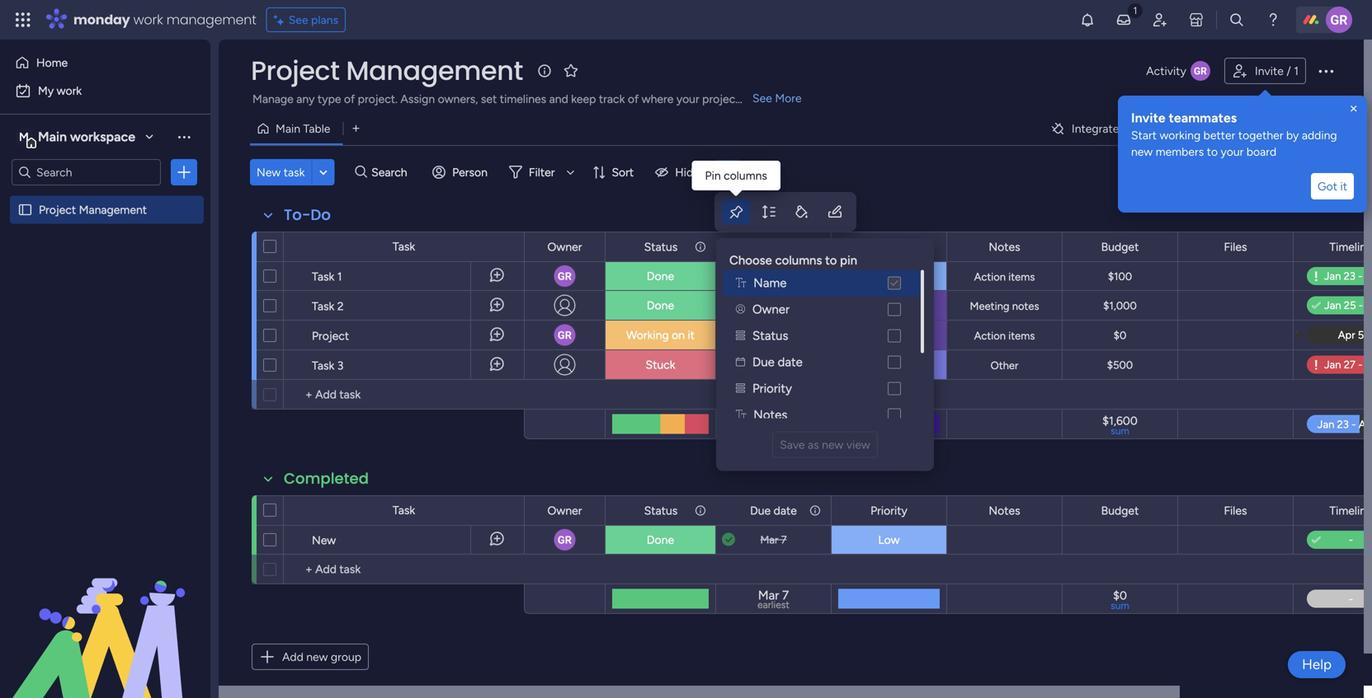 Task type: locate. For each thing, give the bounding box(es) containing it.
v2 done deadline image for jan 24
[[722, 298, 735, 314]]

due up 'mar 7'
[[750, 504, 771, 518]]

0 vertical spatial to
[[1207, 145, 1218, 159]]

project down task 2
[[312, 329, 349, 343]]

monday
[[73, 10, 130, 29]]

7 for mar 7
[[781, 534, 787, 547]]

invite for teammates
[[1131, 110, 1166, 126]]

plans
[[311, 13, 338, 27]]

dapulse text column image for notes
[[736, 411, 746, 420]]

task for task 3
[[312, 359, 334, 373]]

jan
[[758, 270, 775, 283], [757, 299, 774, 312], [758, 359, 775, 372], [755, 414, 775, 428]]

work inside my work 'option'
[[57, 84, 82, 98]]

$0
[[1114, 329, 1127, 342], [1113, 589, 1127, 603]]

status
[[644, 240, 678, 254], [752, 329, 788, 343], [644, 504, 678, 518]]

1 vertical spatial your
[[1221, 145, 1244, 159]]

v2 overdue deadline image down choose
[[722, 269, 735, 284]]

1 vertical spatial project management
[[39, 203, 147, 217]]

0 vertical spatial budget field
[[1097, 238, 1143, 256]]

option
[[0, 195, 210, 198]]

0 vertical spatial due date field
[[746, 238, 801, 256]]

2 vertical spatial new
[[306, 651, 328, 665]]

workspace options image
[[176, 129, 192, 145]]

items for done
[[1009, 271, 1035, 284]]

budget
[[1101, 240, 1139, 254], [1101, 504, 1139, 518]]

track
[[599, 92, 625, 106]]

due date field up 'jan 23'
[[746, 238, 801, 256]]

to left pin
[[825, 253, 837, 268]]

To-Do field
[[280, 205, 335, 226]]

2 vertical spatial status
[[644, 504, 678, 518]]

close image
[[1347, 102, 1361, 116]]

v2 overdue deadline image left v2 calendar view small outline icon
[[722, 357, 735, 373]]

got it
[[1318, 179, 1347, 193]]

2 action from the top
[[974, 330, 1006, 343]]

v2 done deadline image
[[722, 298, 735, 314], [722, 533, 735, 548]]

2 due date field from the top
[[746, 502, 801, 520]]

Search in workspace field
[[35, 163, 138, 182]]

my work
[[38, 84, 82, 98]]

earliest for jan
[[758, 425, 790, 436]]

activity button
[[1140, 58, 1218, 84]]

Files field
[[1220, 238, 1251, 256], [1220, 502, 1251, 520]]

1 done from the top
[[647, 269, 674, 283]]

$0 for $0
[[1114, 329, 1127, 342]]

0 horizontal spatial work
[[57, 84, 82, 98]]

0 vertical spatial timeline
[[1330, 240, 1372, 254]]

medium
[[868, 358, 910, 372]]

0 vertical spatial items
[[1009, 271, 1035, 284]]

1 budget from the top
[[1101, 240, 1139, 254]]

files
[[1224, 240, 1247, 254], [1224, 504, 1247, 518]]

Owner field
[[543, 238, 586, 256], [543, 502, 586, 520]]

by
[[1286, 128, 1299, 142]]

date
[[774, 240, 797, 254], [778, 355, 803, 370], [774, 504, 797, 518]]

project
[[702, 92, 740, 106]]

monday marketplace image
[[1188, 12, 1205, 28]]

search everything image
[[1229, 12, 1245, 28]]

to
[[1207, 145, 1218, 159], [825, 253, 837, 268]]

work for my
[[57, 84, 82, 98]]

main inside 'main table' button
[[276, 122, 300, 136]]

0 vertical spatial new
[[1131, 145, 1153, 159]]

2 sum from the top
[[1111, 600, 1129, 612]]

workspace image
[[16, 128, 32, 146]]

columns up 'jan 23'
[[775, 253, 822, 268]]

v2 done deadline image left dapulse person column icon
[[722, 298, 735, 314]]

column information image for due date
[[809, 505, 822, 518]]

dapulse person column image
[[736, 305, 745, 314]]

home link
[[10, 50, 201, 76]]

0 horizontal spatial invite
[[1131, 110, 1166, 126]]

1 dapulse checkmark sign image from the top
[[1312, 297, 1321, 316]]

0 vertical spatial notes
[[989, 240, 1020, 254]]

project right public board 'image'
[[39, 203, 76, 217]]

to-do
[[284, 205, 331, 226]]

Completed field
[[280, 469, 373, 490]]

1 horizontal spatial main
[[276, 122, 300, 136]]

1 vertical spatial budget
[[1101, 504, 1139, 518]]

group
[[331, 651, 361, 665]]

1 horizontal spatial options image
[[1316, 61, 1336, 81]]

invite left / in the top of the page
[[1255, 64, 1284, 78]]

Notes field
[[985, 238, 1025, 256], [985, 502, 1025, 520]]

invite / 1 button
[[1224, 58, 1306, 84]]

0 horizontal spatial new
[[257, 165, 281, 179]]

new inside button
[[306, 651, 328, 665]]

due date up 'mar 7'
[[750, 504, 797, 518]]

2 dapulse text column image from the top
[[736, 411, 746, 420]]

0 vertical spatial date
[[774, 240, 797, 254]]

0 horizontal spatial your
[[676, 92, 699, 106]]

owner
[[547, 240, 582, 254], [753, 302, 790, 317], [547, 504, 582, 518]]

1 vertical spatial notes field
[[985, 502, 1025, 520]]

due up 'jan 23'
[[750, 240, 771, 254]]

0 vertical spatial due date
[[750, 240, 797, 254]]

it right the got
[[1340, 179, 1347, 193]]

arrow down image
[[561, 163, 580, 182]]

set
[[481, 92, 497, 106]]

invite inside button
[[1255, 64, 1284, 78]]

show board description image
[[535, 63, 554, 79]]

mar up mar 7 earliest
[[760, 534, 778, 547]]

see left the more
[[752, 91, 772, 105]]

$1,600 sum
[[1102, 414, 1138, 437]]

status field for to-do
[[640, 238, 682, 256]]

2 action items from the top
[[974, 330, 1035, 343]]

1 earliest from the top
[[758, 425, 790, 436]]

invite up start
[[1131, 110, 1166, 126]]

project
[[251, 52, 340, 89], [39, 203, 76, 217], [312, 329, 349, 343]]

1 horizontal spatial work
[[133, 10, 163, 29]]

23 down 'choose columns to pin'
[[777, 270, 789, 283]]

1 horizontal spatial priority
[[871, 504, 908, 518]]

v2 overdue deadline image for jan 23
[[722, 269, 735, 284]]

earliest inside jan 23 earliest
[[758, 425, 790, 436]]

date down 8
[[778, 355, 803, 370]]

0 horizontal spatial of
[[344, 92, 355, 106]]

work
[[133, 10, 163, 29], [57, 84, 82, 98]]

1 vertical spatial due date field
[[746, 502, 801, 520]]

action items up meeting notes
[[974, 271, 1035, 284]]

1 vertical spatial work
[[57, 84, 82, 98]]

2 v2 overdue deadline image from the top
[[722, 357, 735, 373]]

23 up save
[[778, 414, 792, 428]]

Project Management field
[[247, 52, 527, 89]]

0 horizontal spatial priority
[[752, 381, 792, 396]]

earliest up save
[[758, 425, 790, 436]]

0 vertical spatial done
[[647, 269, 674, 283]]

of right type
[[344, 92, 355, 106]]

0 vertical spatial timeline field
[[1325, 238, 1372, 256]]

1 v2 overdue deadline image from the top
[[722, 269, 735, 284]]

jan down choose
[[758, 270, 775, 283]]

angle down image
[[319, 166, 327, 179]]

items down notes at the right top of page
[[1009, 330, 1035, 343]]

2 low from the top
[[878, 533, 900, 547]]

due date down the mar 8
[[752, 355, 803, 370]]

2 $0 from the top
[[1113, 589, 1127, 603]]

manage
[[252, 92, 294, 106]]

1 vertical spatial 7
[[782, 589, 789, 603]]

1 files field from the top
[[1220, 238, 1251, 256]]

0 vertical spatial $0
[[1114, 329, 1127, 342]]

1 notes field from the top
[[985, 238, 1025, 256]]

owner for first "owner" field
[[547, 240, 582, 254]]

columns for pin
[[724, 169, 767, 183]]

v2 overdue deadline image
[[722, 269, 735, 284], [722, 357, 735, 373]]

1 vertical spatial see
[[752, 91, 772, 105]]

2 owner field from the top
[[543, 502, 586, 520]]

new task
[[257, 165, 305, 179]]

management down search in workspace "field"
[[79, 203, 147, 217]]

v2 done deadline image left 'mar 7'
[[722, 533, 735, 548]]

options image right / in the top of the page
[[1316, 61, 1336, 81]]

items up notes at the right top of page
[[1009, 271, 1035, 284]]

1 horizontal spatial 1
[[1294, 64, 1299, 78]]

1 vertical spatial high
[[877, 328, 901, 342]]

3 done from the top
[[647, 533, 674, 547]]

dapulse text column image down v2 status outline icon at the bottom right of the page
[[736, 411, 746, 420]]

new inside button
[[822, 438, 844, 452]]

task 2
[[312, 300, 344, 314]]

status down the hide popup button
[[644, 240, 678, 254]]

add view image
[[353, 123, 359, 135]]

2 of from the left
[[628, 92, 639, 106]]

mar left 8
[[760, 329, 778, 342]]

action items for done
[[974, 271, 1035, 284]]

0 vertical spatial sum
[[1111, 425, 1129, 437]]

lottie animation element
[[0, 532, 210, 699]]

of
[[344, 92, 355, 106], [628, 92, 639, 106]]

action items up other
[[974, 330, 1035, 343]]

task for task 2
[[312, 300, 334, 314]]

1 up 2
[[337, 270, 342, 284]]

2 files from the top
[[1224, 504, 1247, 518]]

0 vertical spatial columns
[[724, 169, 767, 183]]

2 v2 done deadline image from the top
[[722, 533, 735, 548]]

1 vertical spatial v2 done deadline image
[[722, 533, 735, 548]]

items
[[1009, 271, 1035, 284], [1009, 330, 1035, 343]]

column information image
[[694, 505, 707, 518]]

$0 sum
[[1111, 589, 1129, 612]]

1 horizontal spatial to
[[1207, 145, 1218, 159]]

low down priority field
[[878, 533, 900, 547]]

jan left 24
[[757, 299, 774, 312]]

automate
[[1240, 122, 1291, 136]]

0 vertical spatial low
[[878, 269, 900, 283]]

due date field up 'mar 7'
[[746, 502, 801, 520]]

earliest down 'mar 7'
[[758, 599, 790, 611]]

project management up project.
[[251, 52, 523, 89]]

new down start
[[1131, 145, 1153, 159]]

0 vertical spatial work
[[133, 10, 163, 29]]

menu image
[[720, 165, 735, 180]]

columns right "pin"
[[724, 169, 767, 183]]

project management
[[251, 52, 523, 89], [39, 203, 147, 217]]

1 v2 done deadline image from the top
[[722, 298, 735, 314]]

1 vertical spatial options image
[[176, 164, 192, 181]]

v2 status outline image
[[736, 384, 745, 394]]

1 23 from the top
[[777, 270, 789, 283]]

1 due date field from the top
[[746, 238, 801, 256]]

timeline
[[1330, 240, 1372, 254], [1330, 504, 1372, 518]]

it
[[1340, 179, 1347, 193], [688, 328, 695, 342]]

where
[[642, 92, 674, 106]]

main right 'workspace' 'icon'
[[38, 129, 67, 145]]

0 horizontal spatial project management
[[39, 203, 147, 217]]

help image
[[1265, 12, 1281, 28]]

1 horizontal spatial see
[[752, 91, 772, 105]]

new left task
[[257, 165, 281, 179]]

2 notes field from the top
[[985, 502, 1025, 520]]

your down 'better'
[[1221, 145, 1244, 159]]

better
[[1204, 128, 1236, 142]]

7 up mar 7 earliest
[[781, 534, 787, 547]]

Timeline field
[[1325, 238, 1372, 256], [1325, 502, 1372, 520]]

lottie animation image
[[0, 532, 210, 699]]

person
[[452, 165, 488, 179]]

new
[[1131, 145, 1153, 159], [822, 438, 844, 452], [306, 651, 328, 665]]

2 items from the top
[[1009, 330, 1035, 343]]

24
[[777, 299, 790, 312]]

$100
[[1108, 270, 1132, 283]]

it right on
[[688, 328, 695, 342]]

my work option
[[10, 78, 201, 104]]

0 vertical spatial 1
[[1294, 64, 1299, 78]]

1 horizontal spatial it
[[1340, 179, 1347, 193]]

action down the meeting
[[974, 330, 1006, 343]]

new right as
[[822, 438, 844, 452]]

status field down the hide popup button
[[640, 238, 682, 256]]

0 horizontal spatial see
[[289, 13, 308, 27]]

7 inside mar 7 earliest
[[782, 589, 789, 603]]

main
[[276, 122, 300, 136], [38, 129, 67, 145]]

1 vertical spatial due
[[752, 355, 775, 370]]

add new group
[[282, 651, 361, 665]]

1 status field from the top
[[640, 238, 682, 256]]

m
[[19, 130, 29, 144]]

$0 inside the $0 sum
[[1113, 589, 1127, 603]]

options image
[[1316, 61, 1336, 81], [176, 164, 192, 181]]

jan left 25
[[758, 359, 775, 372]]

2 vertical spatial mar
[[758, 589, 779, 603]]

1 timeline field from the top
[[1325, 238, 1372, 256]]

1 sum from the top
[[1111, 425, 1129, 437]]

status left column information image
[[644, 504, 678, 518]]

your inside the invite teammates start working better together by adding new members to your board
[[1221, 145, 1244, 159]]

invite for /
[[1255, 64, 1284, 78]]

Priority field
[[866, 502, 912, 520]]

it inside button
[[1340, 179, 1347, 193]]

owner for 1st "owner" field from the bottom of the page
[[547, 504, 582, 518]]

1 vertical spatial date
[[778, 355, 803, 370]]

1 action from the top
[[974, 271, 1006, 284]]

your right where
[[676, 92, 699, 106]]

new right add
[[306, 651, 328, 665]]

see inside button
[[289, 13, 308, 27]]

column information image left choose
[[694, 241, 707, 254]]

1 vertical spatial timeline field
[[1325, 502, 1372, 520]]

status for to-do
[[644, 240, 678, 254]]

23 inside jan 23 earliest
[[778, 414, 792, 428]]

1 vertical spatial management
[[79, 203, 147, 217]]

dapulse checkmark sign image
[[1312, 297, 1321, 316], [1312, 531, 1321, 551]]

mar
[[760, 329, 778, 342], [760, 534, 778, 547], [758, 589, 779, 603]]

column information image
[[694, 241, 707, 254], [809, 505, 822, 518]]

column information image down as
[[809, 505, 822, 518]]

sum
[[1111, 425, 1129, 437], [1111, 600, 1129, 612]]

0 vertical spatial notes field
[[985, 238, 1025, 256]]

main inside workspace selection element
[[38, 129, 67, 145]]

0 vertical spatial 23
[[777, 270, 789, 283]]

invite teammates start working better together by adding new members to your board
[[1131, 110, 1337, 159]]

name
[[754, 276, 787, 291]]

items for high
[[1009, 330, 1035, 343]]

0 vertical spatial 7
[[781, 534, 787, 547]]

see plans button
[[266, 7, 346, 32]]

3
[[337, 359, 344, 373]]

members
[[1156, 145, 1204, 159]]

hide button
[[649, 159, 709, 186]]

of right track
[[628, 92, 639, 106]]

got it button
[[1311, 173, 1354, 200]]

0 vertical spatial high
[[877, 299, 901, 313]]

2 earliest from the top
[[758, 599, 790, 611]]

action up the meeting
[[974, 271, 1006, 284]]

main left table
[[276, 122, 300, 136]]

1 vertical spatial sum
[[1111, 600, 1129, 612]]

1 horizontal spatial new
[[822, 438, 844, 452]]

mar down 'mar 7'
[[758, 589, 779, 603]]

0 horizontal spatial it
[[688, 328, 695, 342]]

dapulse text column image down choose
[[736, 279, 746, 288]]

2 timeline from the top
[[1330, 504, 1372, 518]]

invite
[[1255, 64, 1284, 78], [1131, 110, 1166, 126]]

1 + add task text field from the top
[[292, 385, 517, 405]]

2 23 from the top
[[778, 414, 792, 428]]

1 $0 from the top
[[1114, 329, 1127, 342]]

1 vertical spatial owner field
[[543, 502, 586, 520]]

see left plans
[[289, 13, 308, 27]]

invite members image
[[1152, 12, 1168, 28]]

1 horizontal spatial your
[[1221, 145, 1244, 159]]

columns for choose
[[775, 253, 822, 268]]

due date up 'jan 23'
[[750, 240, 797, 254]]

0 horizontal spatial 1
[[337, 270, 342, 284]]

status field for completed
[[640, 502, 682, 520]]

jan down jan 25
[[755, 414, 775, 428]]

1 vertical spatial + add task text field
[[292, 560, 517, 580]]

earliest
[[758, 425, 790, 436], [758, 599, 790, 611]]

1 inside button
[[1294, 64, 1299, 78]]

0 vertical spatial dapulse checkmark sign image
[[1312, 297, 1321, 316]]

date up 'mar 7'
[[774, 504, 797, 518]]

management
[[166, 10, 256, 29]]

view
[[846, 438, 870, 452]]

1 vertical spatial v2 overdue deadline image
[[722, 357, 735, 373]]

Due date field
[[746, 238, 801, 256], [746, 502, 801, 520]]

0 vertical spatial project
[[251, 52, 340, 89]]

invite inside the invite teammates start working better together by adding new members to your board
[[1131, 110, 1166, 126]]

new down "completed" field
[[312, 534, 336, 548]]

7 for mar 7 earliest
[[782, 589, 789, 603]]

1 vertical spatial action
[[974, 330, 1006, 343]]

collapse board header image
[[1322, 122, 1335, 135]]

action
[[974, 271, 1006, 284], [974, 330, 1006, 343]]

2 status field from the top
[[640, 502, 682, 520]]

1
[[1294, 64, 1299, 78], [337, 270, 342, 284]]

0 horizontal spatial new
[[306, 651, 328, 665]]

project management inside project management list box
[[39, 203, 147, 217]]

new inside button
[[257, 165, 281, 179]]

/
[[1287, 64, 1291, 78]]

mar 8
[[760, 329, 787, 342]]

0 horizontal spatial column information image
[[694, 241, 707, 254]]

project up any
[[251, 52, 340, 89]]

date up 'jan 23'
[[774, 240, 797, 254]]

0 horizontal spatial columns
[[724, 169, 767, 183]]

0 vertical spatial owner field
[[543, 238, 586, 256]]

2 horizontal spatial new
[[1131, 145, 1153, 159]]

0 vertical spatial new
[[257, 165, 281, 179]]

management
[[346, 52, 523, 89], [79, 203, 147, 217]]

high up medium
[[877, 328, 901, 342]]

to down 'better'
[[1207, 145, 1218, 159]]

1 vertical spatial low
[[878, 533, 900, 547]]

timeline field for completed
[[1325, 502, 1372, 520]]

1 vertical spatial project
[[39, 203, 76, 217]]

0 horizontal spatial to
[[825, 253, 837, 268]]

work right monday
[[133, 10, 163, 29]]

0 vertical spatial priority
[[752, 381, 792, 396]]

new
[[257, 165, 281, 179], [312, 534, 336, 548]]

2 vertical spatial owner
[[547, 504, 582, 518]]

management up the "assign"
[[346, 52, 523, 89]]

options image down workspace options icon
[[176, 164, 192, 181]]

0 vertical spatial mar
[[760, 329, 778, 342]]

pin
[[840, 253, 857, 268]]

sum inside the $1,600 sum
[[1111, 425, 1129, 437]]

0 vertical spatial budget
[[1101, 240, 1139, 254]]

action for done
[[974, 271, 1006, 284]]

1 vertical spatial mar
[[760, 534, 778, 547]]

1 action items from the top
[[974, 271, 1035, 284]]

+ Add task text field
[[292, 385, 517, 405], [292, 560, 517, 580]]

1 right / in the top of the page
[[1294, 64, 1299, 78]]

Status field
[[640, 238, 682, 256], [640, 502, 682, 520]]

table
[[303, 122, 330, 136]]

2 timeline field from the top
[[1325, 502, 1372, 520]]

task
[[393, 240, 415, 254], [312, 270, 334, 284], [312, 300, 334, 314], [312, 359, 334, 373], [393, 504, 415, 518]]

1 timeline from the top
[[1330, 240, 1372, 254]]

0 vertical spatial earliest
[[758, 425, 790, 436]]

1 vertical spatial files
[[1224, 504, 1247, 518]]

status up jan 25
[[752, 329, 788, 343]]

got
[[1318, 179, 1338, 193]]

Budget field
[[1097, 238, 1143, 256], [1097, 502, 1143, 520]]

due left 25
[[752, 355, 775, 370]]

7 down 'mar 7'
[[782, 589, 789, 603]]

0 vertical spatial column information image
[[694, 241, 707, 254]]

2 files field from the top
[[1220, 502, 1251, 520]]

1 vertical spatial dapulse text column image
[[736, 411, 746, 420]]

2 vertical spatial date
[[774, 504, 797, 518]]

greg robinson image
[[1326, 7, 1352, 33]]

1 budget field from the top
[[1097, 238, 1143, 256]]

help
[[1302, 657, 1332, 674]]

project management down search in workspace "field"
[[39, 203, 147, 217]]

1 items from the top
[[1009, 271, 1035, 284]]

high down "priority" element
[[877, 299, 901, 313]]

low down "priority" element
[[878, 269, 900, 283]]

1 dapulse text column image from the top
[[736, 279, 746, 288]]

1 horizontal spatial columns
[[775, 253, 822, 268]]

dapulse text column image
[[736, 279, 746, 288], [736, 411, 746, 420]]

project management list box
[[0, 193, 210, 447]]

2 vertical spatial done
[[647, 533, 674, 547]]

work right my on the top of the page
[[57, 84, 82, 98]]

7
[[781, 534, 787, 547], [782, 589, 789, 603]]

0 vertical spatial it
[[1340, 179, 1347, 193]]

high
[[877, 299, 901, 313], [877, 328, 901, 342]]

status field left column information image
[[640, 502, 682, 520]]

1 horizontal spatial column information image
[[809, 505, 822, 518]]

1 image
[[1128, 1, 1143, 19]]

$1,600
[[1102, 414, 1138, 428]]

integrate button
[[1044, 111, 1203, 146]]

1 vertical spatial invite
[[1131, 110, 1166, 126]]



Task type: describe. For each thing, give the bounding box(es) containing it.
earliest for mar
[[758, 599, 790, 611]]

jan for jan 25
[[758, 359, 775, 372]]

choose columns to pin
[[729, 253, 857, 268]]

save as new view button
[[772, 432, 878, 458]]

notes for completed
[[989, 504, 1020, 518]]

working on it
[[626, 328, 695, 342]]

action items for high
[[974, 330, 1035, 343]]

my
[[38, 84, 54, 98]]

see more
[[752, 91, 802, 105]]

see for see plans
[[289, 13, 308, 27]]

meeting
[[970, 300, 1009, 313]]

0 vertical spatial your
[[676, 92, 699, 106]]

0 vertical spatial due
[[750, 240, 771, 254]]

together
[[1238, 128, 1283, 142]]

1 of from the left
[[344, 92, 355, 106]]

board
[[1247, 145, 1277, 159]]

working
[[1160, 128, 1201, 142]]

2 vertical spatial due
[[750, 504, 771, 518]]

Search field
[[367, 161, 417, 184]]

work for monday
[[133, 10, 163, 29]]

do
[[311, 205, 331, 226]]

new inside the invite teammates start working better together by adding new members to your board
[[1131, 145, 1153, 159]]

jan 25
[[758, 359, 789, 372]]

new task button
[[250, 159, 311, 186]]

notes field for to-do
[[985, 238, 1025, 256]]

workspace
[[70, 129, 135, 145]]

on
[[672, 328, 685, 342]]

timeline for completed
[[1330, 504, 1372, 518]]

23 for jan 23
[[777, 270, 789, 283]]

teammates
[[1169, 110, 1237, 126]]

jan for jan 24
[[757, 299, 774, 312]]

$0 for $0 sum
[[1113, 589, 1127, 603]]

2 high from the top
[[877, 328, 901, 342]]

sort button
[[585, 159, 644, 186]]

task
[[284, 165, 305, 179]]

1 vertical spatial due date
[[752, 355, 803, 370]]

action for high
[[974, 330, 1006, 343]]

as
[[808, 438, 819, 452]]

filter
[[529, 165, 555, 179]]

v2 search image
[[355, 163, 367, 182]]

0 vertical spatial options image
[[1316, 61, 1336, 81]]

jan 24
[[757, 299, 790, 312]]

public board image
[[17, 202, 33, 218]]

2
[[337, 300, 344, 314]]

v2 status outline image
[[736, 332, 745, 341]]

1 vertical spatial it
[[688, 328, 695, 342]]

new for new task
[[257, 165, 281, 179]]

2 budget from the top
[[1101, 504, 1139, 518]]

integrate
[[1072, 122, 1119, 136]]

2 dapulse checkmark sign image from the top
[[1312, 531, 1321, 551]]

1 vertical spatial notes
[[754, 408, 787, 423]]

select product image
[[15, 12, 31, 28]]

save as new view
[[780, 438, 870, 452]]

notes
[[1012, 300, 1039, 313]]

notes for to-do
[[989, 240, 1020, 254]]

task for task 1
[[312, 270, 334, 284]]

mar 7 earliest
[[758, 589, 790, 611]]

new for new
[[312, 534, 336, 548]]

$1,000
[[1103, 300, 1137, 313]]

and
[[549, 92, 568, 106]]

notes field for completed
[[985, 502, 1025, 520]]

$500
[[1107, 359, 1133, 372]]

mar 7
[[760, 534, 787, 547]]

timeline for to-do
[[1330, 240, 1372, 254]]

jan 23
[[758, 270, 789, 283]]

dapulse text column image for name
[[736, 279, 746, 288]]

1 low from the top
[[878, 269, 900, 283]]

automate button
[[1210, 116, 1298, 142]]

v2 done deadline image for mar 7
[[722, 533, 735, 548]]

notifications image
[[1079, 12, 1096, 28]]

1 vertical spatial 1
[[337, 270, 342, 284]]

invite teammates heading
[[1131, 109, 1354, 127]]

main workspace
[[38, 129, 135, 145]]

1 vertical spatial owner
[[753, 302, 790, 317]]

2 done from the top
[[647, 299, 674, 313]]

column information image for status
[[694, 241, 707, 254]]

add to favorites image
[[563, 62, 579, 79]]

task 1
[[312, 270, 342, 284]]

add new group button
[[252, 644, 369, 671]]

mar for low
[[760, 534, 778, 547]]

1 owner field from the top
[[543, 238, 586, 256]]

1 horizontal spatial management
[[346, 52, 523, 89]]

jan for jan 23
[[758, 270, 775, 283]]

home
[[36, 56, 68, 70]]

pin
[[705, 169, 721, 183]]

see plans
[[289, 13, 338, 27]]

1 horizontal spatial project management
[[251, 52, 523, 89]]

any
[[296, 92, 315, 106]]

2 vertical spatial project
[[312, 329, 349, 343]]

adding
[[1302, 128, 1337, 142]]

mar inside mar 7 earliest
[[758, 589, 779, 603]]

8
[[781, 329, 787, 342]]

2 + add task text field from the top
[[292, 560, 517, 580]]

to inside the invite teammates start working better together by adding new members to your board
[[1207, 145, 1218, 159]]

v2 calendar view small outline image
[[736, 358, 745, 367]]

main for main table
[[276, 122, 300, 136]]

type
[[318, 92, 341, 106]]

help button
[[1288, 652, 1346, 679]]

activity
[[1146, 64, 1186, 78]]

timelines
[[500, 92, 546, 106]]

add
[[282, 651, 303, 665]]

0 horizontal spatial options image
[[176, 164, 192, 181]]

see more link
[[751, 90, 803, 106]]

priority inside field
[[871, 504, 908, 518]]

2 vertical spatial due date
[[750, 504, 797, 518]]

assign
[[401, 92, 435, 106]]

keep
[[571, 92, 596, 106]]

1 vertical spatial to
[[825, 253, 837, 268]]

save
[[780, 438, 805, 452]]

main for main workspace
[[38, 129, 67, 145]]

monday work management
[[73, 10, 256, 29]]

project inside list box
[[39, 203, 76, 217]]

2 budget field from the top
[[1097, 502, 1143, 520]]

pin columns
[[705, 169, 767, 183]]

completed
[[284, 469, 369, 490]]

main table button
[[250, 116, 343, 142]]

23 for jan 23 earliest
[[778, 414, 792, 428]]

workspace selection element
[[16, 127, 138, 149]]

more
[[775, 91, 802, 105]]

v2 overdue deadline image for jan 25
[[722, 357, 735, 373]]

home option
[[10, 50, 201, 76]]

update feed image
[[1116, 12, 1132, 28]]

sum for $1,600
[[1111, 425, 1129, 437]]

project.
[[358, 92, 398, 106]]

see for see more
[[752, 91, 772, 105]]

1 high from the top
[[877, 299, 901, 313]]

1 files from the top
[[1224, 240, 1247, 254]]

25
[[777, 359, 789, 372]]

person button
[[426, 159, 497, 186]]

meeting notes
[[970, 300, 1039, 313]]

sum for $0
[[1111, 600, 1129, 612]]

main table
[[276, 122, 330, 136]]

start
[[1131, 128, 1157, 142]]

other
[[991, 359, 1018, 373]]

status for completed
[[644, 504, 678, 518]]

priority element
[[866, 237, 912, 257]]

owners,
[[438, 92, 478, 106]]

jan inside jan 23 earliest
[[755, 414, 775, 428]]

management inside list box
[[79, 203, 147, 217]]

invite / 1
[[1255, 64, 1299, 78]]

to-
[[284, 205, 311, 226]]

timeline field for to-do
[[1325, 238, 1372, 256]]

manage any type of project. assign owners, set timelines and keep track of where your project stands.
[[252, 92, 779, 106]]

mar for working on it
[[760, 329, 778, 342]]

stuck
[[646, 358, 675, 372]]

1 vertical spatial status
[[752, 329, 788, 343]]

stands.
[[743, 92, 779, 106]]



Task type: vqa. For each thing, say whether or not it's contained in the screenshot.
the bottom +
no



